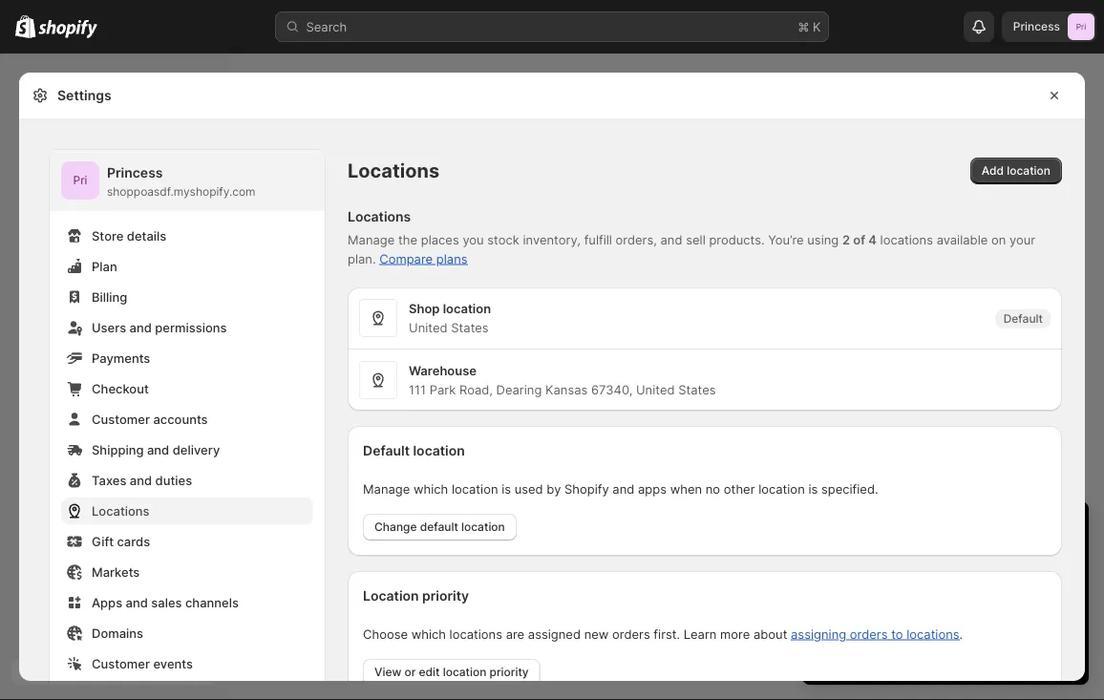 Task type: vqa. For each thing, say whether or not it's contained in the screenshot.
specified.
yes



Task type: locate. For each thing, give the bounding box(es) containing it.
2 is from the left
[[809, 482, 818, 496]]

features
[[1000, 611, 1048, 625]]

princess image
[[1068, 13, 1095, 40], [61, 161, 99, 200]]

view or edit location priority button
[[363, 659, 540, 686]]

customer down checkout
[[92, 412, 150, 427]]

locations
[[881, 232, 933, 247], [450, 627, 503, 642], [907, 627, 960, 642]]

which
[[414, 482, 448, 496], [411, 627, 446, 642]]

pri button
[[61, 161, 99, 200]]

and left apps
[[613, 482, 635, 496]]

default
[[420, 520, 459, 534]]

locations inside locations available on your plan.
[[881, 232, 933, 247]]

1 vertical spatial manage
[[363, 482, 410, 496]]

customer for customer accounts
[[92, 412, 150, 427]]

location right default
[[462, 520, 505, 534]]

and left sell at the right top
[[661, 232, 683, 247]]

2
[[843, 232, 850, 247]]

default for default location
[[363, 443, 410, 459]]

2 vertical spatial locations
[[92, 504, 150, 518]]

about
[[754, 627, 788, 642]]

taxes and duties
[[92, 473, 192, 488]]

customer down domains
[[92, 656, 150, 671]]

princess inside 'princess shoppoasdf.myshopify.com'
[[107, 165, 163, 181]]

1 vertical spatial which
[[411, 627, 446, 642]]

priority right location
[[422, 588, 469, 604]]

1 horizontal spatial states
[[679, 382, 716, 397]]

your inside locations available on your plan.
[[1010, 232, 1036, 247]]

united inside warehouse 111 park road, dearing kansas 67340, united states
[[636, 382, 675, 397]]

of
[[853, 232, 866, 247]]

products.
[[709, 232, 765, 247]]

locations right 4 at the top
[[881, 232, 933, 247]]

1 horizontal spatial priority
[[490, 665, 529, 679]]

to inside settings dialog
[[892, 627, 903, 642]]

learn
[[684, 627, 717, 642]]

0 vertical spatial which
[[414, 482, 448, 496]]

1 horizontal spatial to
[[892, 627, 903, 642]]

states inside shop location united states
[[451, 320, 489, 335]]

to up bonus
[[960, 591, 972, 606]]

your up features
[[1039, 591, 1065, 606]]

shop location united states
[[409, 301, 491, 335]]

which up default
[[414, 482, 448, 496]]

manage up change
[[363, 482, 410, 496]]

view
[[375, 665, 402, 679]]

on
[[992, 232, 1006, 247]]

which up edit
[[411, 627, 446, 642]]

shopify
[[565, 482, 609, 496]]

places
[[421, 232, 459, 247]]

assigned
[[528, 627, 581, 642]]

change default location button
[[363, 514, 517, 541]]

united down shop
[[409, 320, 448, 335]]

taxes
[[92, 473, 126, 488]]

princess image inside shop settings menu element
[[61, 161, 99, 200]]

2 vertical spatial to
[[892, 627, 903, 642]]

is left the specified.
[[809, 482, 818, 496]]

customer inside customer accounts link
[[92, 412, 150, 427]]

0 vertical spatial princess
[[1014, 20, 1061, 33]]

and right apps
[[126, 595, 148, 610]]

your inside to customize your online store and add bonus features
[[1039, 591, 1065, 606]]

warehouse
[[409, 363, 477, 378]]

⌘
[[798, 19, 810, 34]]

1 horizontal spatial your
[[1039, 591, 1065, 606]]

and down customer accounts
[[147, 442, 169, 457]]

0 vertical spatial manage
[[348, 232, 395, 247]]

shop settings menu element
[[50, 150, 325, 700]]

default
[[1004, 311, 1043, 325], [363, 443, 410, 459]]

and left add
[[909, 611, 931, 625]]

compare
[[379, 251, 433, 266]]

plan
[[919, 553, 944, 568]]

road,
[[459, 382, 493, 397]]

67340,
[[591, 382, 633, 397]]

1 vertical spatial to
[[960, 591, 972, 606]]

0 horizontal spatial princess
[[107, 165, 163, 181]]

location right shop
[[443, 301, 491, 316]]

orders down online
[[850, 627, 888, 642]]

default down on
[[1004, 311, 1043, 325]]

0 horizontal spatial your
[[1010, 232, 1036, 247]]

apps
[[638, 482, 667, 496]]

location right the add
[[1007, 164, 1051, 178]]

states right 67340,
[[679, 382, 716, 397]]

1 vertical spatial united
[[636, 382, 675, 397]]

princess for princess shoppoasdf.myshopify.com
[[107, 165, 163, 181]]

you're
[[768, 232, 804, 247]]

states up 'warehouse'
[[451, 320, 489, 335]]

0 vertical spatial default
[[1004, 311, 1043, 325]]

1 vertical spatial princess
[[107, 165, 163, 181]]

billing
[[92, 289, 127, 304]]

1 vertical spatial your
[[1039, 591, 1065, 606]]

is
[[502, 482, 511, 496], [809, 482, 818, 496]]

1 vertical spatial locations
[[348, 209, 411, 225]]

and right taxes
[[130, 473, 152, 488]]

location up change default location
[[452, 482, 498, 496]]

1 horizontal spatial default
[[1004, 311, 1043, 325]]

park
[[430, 382, 456, 397]]

states
[[451, 320, 489, 335], [679, 382, 716, 397]]

0 horizontal spatial is
[[502, 482, 511, 496]]

2 horizontal spatial to
[[960, 591, 972, 606]]

manage
[[348, 232, 395, 247], [363, 482, 410, 496]]

shop
[[409, 301, 440, 316]]

1 horizontal spatial princess image
[[1068, 13, 1095, 40]]

princess for princess
[[1014, 20, 1061, 33]]

and
[[661, 232, 683, 247], [130, 320, 152, 335], [147, 442, 169, 457], [130, 473, 152, 488], [613, 482, 635, 496], [948, 553, 970, 568], [126, 595, 148, 610], [909, 611, 931, 625]]

inventory,
[[523, 232, 581, 247]]

domains link
[[61, 620, 313, 647]]

location right other
[[759, 482, 805, 496]]

1 vertical spatial priority
[[490, 665, 529, 679]]

0 vertical spatial united
[[409, 320, 448, 335]]

and inside to customize your online store and add bonus features
[[909, 611, 931, 625]]

location right edit
[[443, 665, 487, 679]]

shipping
[[92, 442, 144, 457]]

to left "a"
[[865, 553, 877, 568]]

first.
[[654, 627, 680, 642]]

dearing
[[496, 382, 542, 397]]

locations down add
[[907, 627, 960, 642]]

change
[[375, 520, 417, 534]]

1 vertical spatial customer
[[92, 656, 150, 671]]

other
[[724, 482, 755, 496]]

1 horizontal spatial is
[[809, 482, 818, 496]]

1 vertical spatial states
[[679, 382, 716, 397]]

2 customer from the top
[[92, 656, 150, 671]]

1 vertical spatial default
[[363, 443, 410, 459]]

cards
[[117, 534, 150, 549]]

manage the places you stock inventory, fulfill orders, and sell products. you're using 2 of 4
[[348, 232, 877, 247]]

priority down are
[[490, 665, 529, 679]]

united right 67340,
[[636, 382, 675, 397]]

settings
[[57, 87, 111, 104]]

settings dialog
[[19, 73, 1085, 700]]

manage which location is used by shopify and apps when no other location is specified.
[[363, 482, 879, 496]]

orders right new
[[612, 627, 650, 642]]

store
[[876, 611, 906, 625]]

change default location
[[375, 520, 505, 534]]

to customize your online store and add bonus features
[[837, 591, 1065, 625]]

locations link
[[61, 498, 313, 525]]

0 vertical spatial your
[[1010, 232, 1036, 247]]

priority inside button
[[490, 665, 529, 679]]

0 horizontal spatial default
[[363, 443, 410, 459]]

priority
[[422, 588, 469, 604], [490, 665, 529, 679]]

manage up plan.
[[348, 232, 395, 247]]

customize
[[975, 591, 1035, 606]]

users
[[92, 320, 126, 335]]

1 horizontal spatial united
[[636, 382, 675, 397]]

apps
[[92, 595, 122, 610]]

billing link
[[61, 284, 313, 311]]

customer for customer events
[[92, 656, 150, 671]]

1 vertical spatial princess image
[[61, 161, 99, 200]]

more
[[720, 627, 750, 642]]

1 customer from the top
[[92, 412, 150, 427]]

view or edit location priority
[[375, 665, 529, 679]]

dialog
[[1093, 73, 1104, 681]]

channels
[[185, 595, 239, 610]]

0 vertical spatial priority
[[422, 588, 469, 604]]

locations available on your plan.
[[348, 232, 1036, 266]]

0 horizontal spatial orders
[[612, 627, 650, 642]]

0 horizontal spatial princess image
[[61, 161, 99, 200]]

stock
[[488, 232, 520, 247]]

permissions
[[155, 320, 227, 335]]

switch
[[822, 553, 861, 568]]

add location link
[[971, 158, 1062, 184]]

your right on
[[1010, 232, 1036, 247]]

customer inside customer events link
[[92, 656, 150, 671]]

0 horizontal spatial united
[[409, 320, 448, 335]]

0 vertical spatial customer
[[92, 412, 150, 427]]

1 horizontal spatial orders
[[850, 627, 888, 642]]

0 horizontal spatial states
[[451, 320, 489, 335]]

shopify image
[[15, 15, 36, 38], [38, 20, 98, 39]]

payments
[[92, 351, 150, 365]]

location
[[1007, 164, 1051, 178], [443, 301, 491, 316], [413, 443, 465, 459], [452, 482, 498, 496], [759, 482, 805, 496], [462, 520, 505, 534], [443, 665, 487, 679]]

customer
[[92, 412, 150, 427], [92, 656, 150, 671]]

is left used
[[502, 482, 511, 496]]

default down "111"
[[363, 443, 410, 459]]

princess
[[1014, 20, 1061, 33], [107, 165, 163, 181]]

users and permissions
[[92, 320, 227, 335]]

which for manage
[[414, 482, 448, 496]]

0 vertical spatial states
[[451, 320, 489, 335]]

1 horizontal spatial princess
[[1014, 20, 1061, 33]]

to down store
[[892, 627, 903, 642]]

gift cards link
[[61, 528, 313, 555]]

checkout
[[92, 381, 149, 396]]

0 vertical spatial to
[[865, 553, 877, 568]]



Task type: describe. For each thing, give the bounding box(es) containing it.
⌘ k
[[798, 19, 821, 34]]

switch to a paid plan and get:
[[822, 553, 996, 568]]

using
[[808, 232, 839, 247]]

locations inside shop settings menu element
[[92, 504, 150, 518]]

shipping and delivery link
[[61, 437, 313, 463]]

online
[[837, 611, 872, 625]]

0 vertical spatial locations
[[348, 159, 440, 182]]

choose
[[363, 627, 408, 642]]

customer accounts
[[92, 412, 208, 427]]

and left get:
[[948, 553, 970, 568]]

duties
[[155, 473, 192, 488]]

store details link
[[61, 223, 313, 249]]

no
[[706, 482, 720, 496]]

1 day left in your trial element
[[803, 551, 1089, 685]]

manage for manage which location is used by shopify and apps when no other location is specified.
[[363, 482, 410, 496]]

default location
[[363, 443, 465, 459]]

sales
[[151, 595, 182, 610]]

manage for manage the places you stock inventory, fulfill orders, and sell products. you're using 2 of 4
[[348, 232, 395, 247]]

used
[[515, 482, 543, 496]]

are
[[506, 627, 525, 642]]

the
[[398, 232, 418, 247]]

gift
[[92, 534, 114, 549]]

0 horizontal spatial priority
[[422, 588, 469, 604]]

warehouse 111 park road, dearing kansas 67340, united states
[[409, 363, 716, 397]]

shipping and delivery
[[92, 442, 220, 457]]

0 horizontal spatial shopify image
[[15, 15, 36, 38]]

assigning
[[791, 627, 847, 642]]

k
[[813, 19, 821, 34]]

compare plans
[[379, 251, 468, 266]]

1 orders from the left
[[612, 627, 650, 642]]

checkout link
[[61, 375, 313, 402]]

orders,
[[616, 232, 657, 247]]

apps and sales channels link
[[61, 590, 313, 616]]

default for default
[[1004, 311, 1043, 325]]

.
[[960, 627, 963, 642]]

store details
[[92, 228, 166, 243]]

1 horizontal spatial shopify image
[[38, 20, 98, 39]]

2 orders from the left
[[850, 627, 888, 642]]

shoppoasdf.myshopify.com
[[107, 185, 256, 199]]

or
[[405, 665, 416, 679]]

when
[[670, 482, 702, 496]]

and right users
[[130, 320, 152, 335]]

location priority
[[363, 588, 469, 604]]

choose which locations are assigned new orders first. learn more about assigning orders to locations .
[[363, 627, 963, 642]]

add
[[934, 611, 957, 625]]

paid
[[891, 553, 916, 568]]

specified.
[[822, 482, 879, 496]]

details
[[127, 228, 166, 243]]

to inside to customize your online store and add bonus features
[[960, 591, 972, 606]]

location inside shop location united states
[[443, 301, 491, 316]]

by
[[547, 482, 561, 496]]

add location
[[982, 164, 1051, 178]]

add
[[982, 164, 1004, 178]]

store
[[92, 228, 124, 243]]

markets link
[[61, 559, 313, 586]]

customer events link
[[61, 651, 313, 677]]

states inside warehouse 111 park road, dearing kansas 67340, united states
[[679, 382, 716, 397]]

plans
[[436, 251, 468, 266]]

0 vertical spatial princess image
[[1068, 13, 1095, 40]]

sell
[[686, 232, 706, 247]]

111
[[409, 382, 426, 397]]

locations left are
[[450, 627, 503, 642]]

united inside shop location united states
[[409, 320, 448, 335]]

princess shoppoasdf.myshopify.com
[[107, 165, 256, 199]]

fulfill
[[584, 232, 612, 247]]

which for choose
[[411, 627, 446, 642]]

plan.
[[348, 251, 376, 266]]

taxes and duties link
[[61, 467, 313, 494]]

plan
[[92, 259, 117, 274]]

0 horizontal spatial to
[[865, 553, 877, 568]]

domains
[[92, 626, 143, 641]]

available
[[937, 232, 988, 247]]

you
[[463, 232, 484, 247]]

location down the park
[[413, 443, 465, 459]]

1 is from the left
[[502, 482, 511, 496]]

delivery
[[173, 442, 220, 457]]

4
[[869, 232, 877, 247]]

a
[[880, 553, 887, 568]]

customer events
[[92, 656, 193, 671]]

events
[[153, 656, 193, 671]]

customer accounts link
[[61, 406, 313, 433]]

apps and sales channels
[[92, 595, 239, 610]]

get:
[[973, 553, 996, 568]]

new
[[584, 627, 609, 642]]

plan link
[[61, 253, 313, 280]]

location
[[363, 588, 419, 604]]

compare plans link
[[379, 251, 468, 266]]



